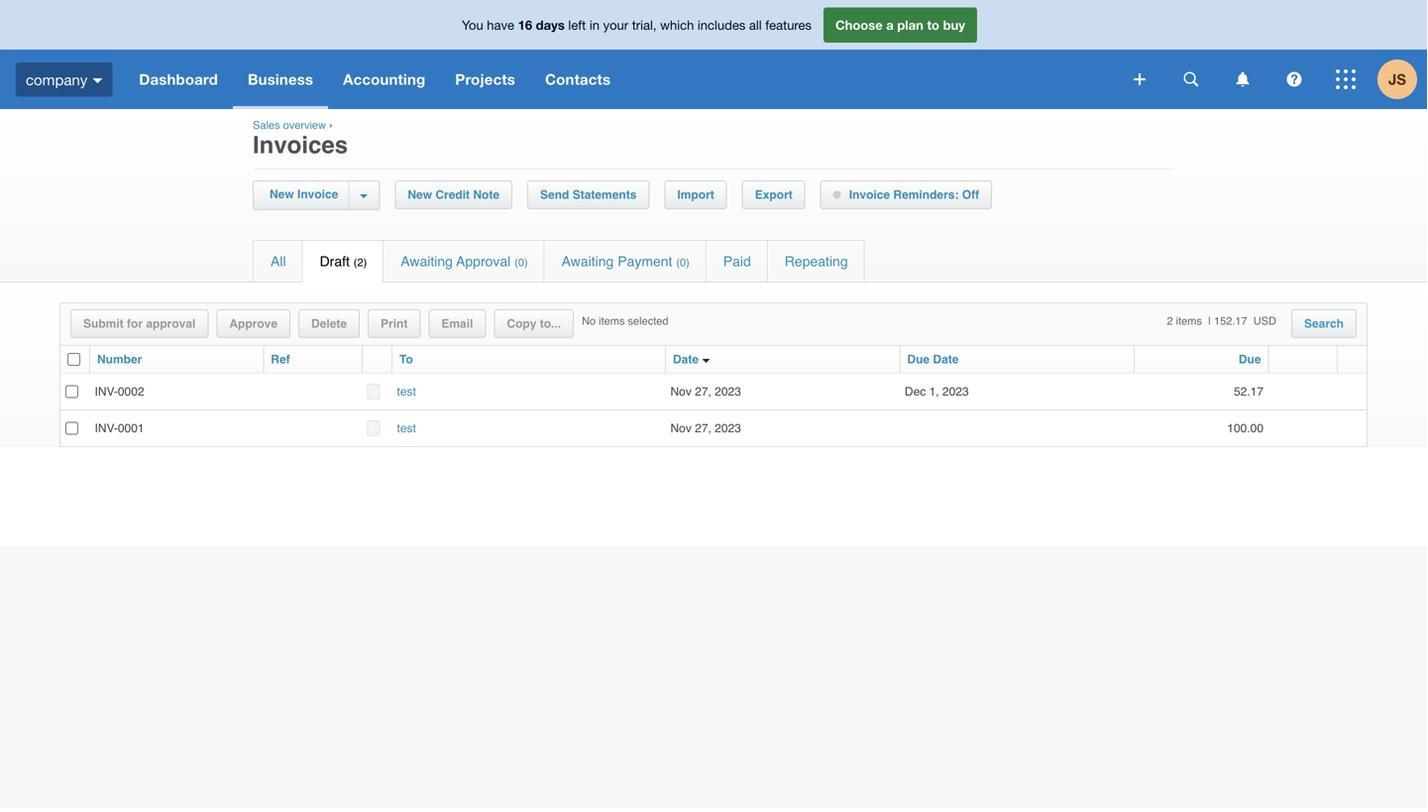 Task type: describe. For each thing, give the bounding box(es) containing it.
business
[[248, 70, 313, 88]]

company
[[26, 71, 88, 88]]

projects
[[455, 70, 516, 88]]

delete
[[311, 317, 347, 331]]

no
[[582, 315, 596, 327]]

no items selected
[[582, 315, 669, 327]]

days
[[536, 17, 565, 32]]

2 invoice from the left
[[849, 188, 890, 202]]

approve link
[[217, 310, 290, 337]]

27, for 52.17
[[695, 385, 712, 399]]

contacts
[[545, 70, 611, 88]]

new for new invoice
[[270, 187, 294, 201]]

1 svg image from the left
[[1237, 72, 1250, 87]]

email link
[[430, 310, 485, 337]]

submit for approval link
[[71, 310, 208, 337]]

ref link
[[271, 352, 290, 366]]

note
[[473, 188, 500, 202]]

in
[[590, 17, 600, 32]]

52.17
[[1234, 385, 1264, 399]]

inv- for inv-0001
[[95, 421, 118, 435]]

submit for approval
[[83, 317, 196, 331]]

all link
[[254, 241, 302, 282]]

inv- for inv-0002
[[95, 385, 118, 399]]

you
[[462, 17, 484, 32]]

new invoice link
[[265, 181, 348, 208]]

(0) for awaiting approval
[[515, 256, 528, 269]]

new credit note
[[408, 188, 500, 202]]

test for inv-0002
[[397, 385, 416, 399]]

nov for inv-0001
[[671, 421, 692, 435]]

send statements
[[540, 188, 637, 202]]

delete link
[[299, 310, 359, 337]]

date link
[[673, 352, 699, 366]]

search link
[[1293, 310, 1356, 337]]

1 invoice from the left
[[297, 187, 338, 201]]

to
[[928, 17, 940, 32]]

(2)
[[354, 256, 367, 269]]

invoice reminders:                                  off link
[[822, 181, 992, 208]]

company button
[[0, 50, 124, 109]]

draft (2)
[[320, 253, 367, 269]]

js button
[[1378, 50, 1428, 109]]

2
[[1168, 315, 1174, 327]]

choose a plan to buy
[[836, 17, 966, 32]]

items for no
[[599, 315, 625, 327]]

to link
[[400, 352, 413, 366]]

awaiting for awaiting payment
[[562, 253, 614, 269]]

dashboard link
[[124, 50, 233, 109]]

due for due date
[[908, 352, 930, 366]]

(0) for awaiting payment
[[677, 256, 690, 269]]

approval
[[457, 253, 511, 269]]

import
[[678, 188, 715, 202]]

dashboard
[[139, 70, 218, 88]]

nov for inv-0002
[[671, 385, 692, 399]]

you have 16 days left in your trial, which includes all features
[[462, 17, 812, 32]]

all
[[750, 17, 762, 32]]

test link for inv-0001
[[397, 421, 416, 435]]

email
[[442, 317, 473, 331]]

business button
[[233, 50, 328, 109]]

dec 1, 2023
[[905, 385, 976, 399]]

due link
[[1239, 352, 1262, 366]]

send statements link
[[529, 181, 649, 208]]

to...
[[540, 317, 561, 331]]

off
[[963, 188, 980, 202]]

all
[[271, 253, 286, 269]]

›
[[329, 119, 333, 131]]

nov 27, 2023 for 52.17
[[671, 385, 742, 399]]

to
[[400, 352, 413, 366]]

approval
[[146, 317, 196, 331]]

copy
[[507, 317, 537, 331]]

new invoice
[[270, 187, 338, 201]]

contacts button
[[530, 50, 626, 109]]

number link
[[97, 352, 142, 366]]

0002
[[118, 385, 144, 399]]

2 items                          | 152.17                              usd
[[1168, 315, 1277, 327]]



Task type: locate. For each thing, give the bounding box(es) containing it.
due up 52.17
[[1239, 352, 1262, 366]]

1 vertical spatial 27,
[[695, 421, 712, 435]]

1 horizontal spatial svg image
[[1287, 72, 1302, 87]]

accounting button
[[328, 50, 441, 109]]

due date
[[908, 352, 959, 366]]

test link
[[397, 385, 416, 399], [397, 421, 416, 435]]

0 horizontal spatial new
[[270, 187, 294, 201]]

new for new credit note
[[408, 188, 432, 202]]

draft
[[320, 253, 350, 269]]

print link
[[369, 310, 420, 337]]

2 awaiting from the left
[[562, 253, 614, 269]]

inv-0002
[[95, 385, 144, 399]]

1 awaiting from the left
[[401, 253, 453, 269]]

2023
[[715, 385, 742, 399], [943, 385, 969, 399], [715, 421, 742, 435]]

dec
[[905, 385, 926, 399]]

repeating
[[785, 253, 848, 269]]

2 27, from the top
[[695, 421, 712, 435]]

selected
[[628, 315, 669, 327]]

0 horizontal spatial (0)
[[515, 256, 528, 269]]

27, for 100.00
[[695, 421, 712, 435]]

left
[[569, 17, 586, 32]]

1 horizontal spatial new
[[408, 188, 432, 202]]

2 items from the left
[[1177, 315, 1203, 327]]

nov 27, 2023
[[671, 385, 742, 399], [671, 421, 742, 435]]

1 test link from the top
[[397, 385, 416, 399]]

awaiting left approval
[[401, 253, 453, 269]]

2 (0) from the left
[[677, 256, 690, 269]]

0001
[[118, 421, 144, 435]]

nov
[[671, 385, 692, 399], [671, 421, 692, 435]]

date
[[673, 352, 699, 366], [933, 352, 959, 366]]

2 nov from the top
[[671, 421, 692, 435]]

inv-
[[95, 385, 118, 399], [95, 421, 118, 435]]

invoice reminders:                                  off
[[849, 188, 980, 202]]

test link for inv-0002
[[397, 385, 416, 399]]

1 vertical spatial test link
[[397, 421, 416, 435]]

2 test link from the top
[[397, 421, 416, 435]]

2023 for 100.00
[[715, 421, 742, 435]]

number
[[97, 352, 142, 366]]

inv-0001
[[95, 421, 144, 435]]

2 new from the left
[[408, 188, 432, 202]]

approve
[[229, 317, 278, 331]]

(0) right approval
[[515, 256, 528, 269]]

nov 27, 2023 for 100.00
[[671, 421, 742, 435]]

1,
[[930, 385, 940, 399]]

invoice down invoices
[[297, 187, 338, 201]]

2 nov 27, 2023 from the top
[[671, 421, 742, 435]]

awaiting
[[401, 253, 453, 269], [562, 253, 614, 269]]

paid link
[[707, 241, 767, 282]]

2 inv- from the top
[[95, 421, 118, 435]]

2 test from the top
[[397, 421, 416, 435]]

100.00
[[1228, 421, 1264, 435]]

(0) inside awaiting payment (0)
[[677, 256, 690, 269]]

your
[[603, 17, 629, 32]]

0 vertical spatial test link
[[397, 385, 416, 399]]

16
[[518, 17, 533, 32]]

test
[[397, 385, 416, 399], [397, 421, 416, 435]]

(0)
[[515, 256, 528, 269], [677, 256, 690, 269]]

for
[[127, 317, 143, 331]]

0 horizontal spatial awaiting
[[401, 253, 453, 269]]

banner containing dashboard
[[0, 0, 1428, 109]]

items right 2
[[1177, 315, 1203, 327]]

trial,
[[632, 17, 657, 32]]

credit
[[436, 188, 470, 202]]

sales overview link
[[253, 119, 326, 131]]

new
[[270, 187, 294, 201], [408, 188, 432, 202]]

due for due link
[[1239, 352, 1262, 366]]

1 vertical spatial test
[[397, 421, 416, 435]]

svg image inside company popup button
[[92, 78, 102, 83]]

0 horizontal spatial due
[[908, 352, 930, 366]]

svg image
[[1337, 69, 1356, 89], [1184, 72, 1199, 87], [1134, 73, 1146, 85], [92, 78, 102, 83]]

choose
[[836, 17, 883, 32]]

svg image
[[1237, 72, 1250, 87], [1287, 72, 1302, 87]]

overview
[[283, 119, 326, 131]]

paid
[[724, 253, 751, 269]]

new credit note link
[[396, 181, 512, 208]]

send
[[540, 188, 570, 202]]

2023 for 52.17
[[715, 385, 742, 399]]

0 horizontal spatial svg image
[[1237, 72, 1250, 87]]

1 date from the left
[[673, 352, 699, 366]]

1 horizontal spatial (0)
[[677, 256, 690, 269]]

due date link
[[908, 352, 959, 366]]

awaiting approval (0)
[[401, 253, 528, 269]]

sales overview › invoices
[[253, 119, 348, 159]]

1 horizontal spatial invoice
[[849, 188, 890, 202]]

2 due from the left
[[1239, 352, 1262, 366]]

2 date from the left
[[933, 352, 959, 366]]

new down invoices
[[270, 187, 294, 201]]

(0) right payment
[[677, 256, 690, 269]]

None checkbox
[[67, 353, 80, 366], [65, 385, 78, 398], [65, 422, 78, 435], [67, 353, 80, 366], [65, 385, 78, 398], [65, 422, 78, 435]]

0 horizontal spatial date
[[673, 352, 699, 366]]

awaiting payment (0)
[[562, 253, 690, 269]]

awaiting for awaiting approval
[[401, 253, 453, 269]]

1 inv- from the top
[[95, 385, 118, 399]]

0 horizontal spatial items
[[599, 315, 625, 327]]

0 vertical spatial nov
[[671, 385, 692, 399]]

1 horizontal spatial items
[[1177, 315, 1203, 327]]

new inside new invoice link
[[270, 187, 294, 201]]

inv- down "number" "link"
[[95, 385, 118, 399]]

export link
[[743, 181, 805, 208]]

submit
[[83, 317, 124, 331]]

import link
[[666, 181, 727, 208]]

test for inv-0001
[[397, 421, 416, 435]]

1 vertical spatial nov 27, 2023
[[671, 421, 742, 435]]

1 horizontal spatial due
[[1239, 352, 1262, 366]]

0 vertical spatial 27,
[[695, 385, 712, 399]]

1 horizontal spatial awaiting
[[562, 253, 614, 269]]

reminders:
[[894, 188, 959, 202]]

search
[[1305, 317, 1345, 331]]

export
[[755, 188, 793, 202]]

features
[[766, 17, 812, 32]]

items
[[599, 315, 625, 327], [1177, 315, 1203, 327]]

1 vertical spatial inv-
[[95, 421, 118, 435]]

invoices
[[253, 131, 348, 159]]

invoice
[[297, 187, 338, 201], [849, 188, 890, 202]]

new left credit
[[408, 188, 432, 202]]

statements
[[573, 188, 637, 202]]

plan
[[898, 17, 924, 32]]

0 vertical spatial inv-
[[95, 385, 118, 399]]

1 nov 27, 2023 from the top
[[671, 385, 742, 399]]

1 vertical spatial nov
[[671, 421, 692, 435]]

0 vertical spatial nov 27, 2023
[[671, 385, 742, 399]]

1 due from the left
[[908, 352, 930, 366]]

inv- down "inv-0002"
[[95, 421, 118, 435]]

have
[[487, 17, 515, 32]]

banner
[[0, 0, 1428, 109]]

2 svg image from the left
[[1287, 72, 1302, 87]]

includes
[[698, 17, 746, 32]]

js
[[1389, 70, 1407, 88]]

copy to...
[[507, 317, 561, 331]]

1 new from the left
[[270, 187, 294, 201]]

1 27, from the top
[[695, 385, 712, 399]]

items for 2
[[1177, 315, 1203, 327]]

a
[[887, 17, 894, 32]]

1 nov from the top
[[671, 385, 692, 399]]

payment
[[618, 253, 673, 269]]

ref
[[271, 352, 290, 366]]

0 vertical spatial test
[[397, 385, 416, 399]]

1 horizontal spatial date
[[933, 352, 959, 366]]

1 (0) from the left
[[515, 256, 528, 269]]

copy to... link
[[495, 310, 573, 337]]

0 horizontal spatial invoice
[[297, 187, 338, 201]]

new inside "new credit note" link
[[408, 188, 432, 202]]

1 items from the left
[[599, 315, 625, 327]]

27,
[[695, 385, 712, 399], [695, 421, 712, 435]]

items right "no"
[[599, 315, 625, 327]]

1 test from the top
[[397, 385, 416, 399]]

sales
[[253, 119, 280, 131]]

which
[[660, 17, 694, 32]]

due up the dec
[[908, 352, 930, 366]]

(0) inside awaiting approval (0)
[[515, 256, 528, 269]]

invoice left reminders:
[[849, 188, 890, 202]]

awaiting left payment
[[562, 253, 614, 269]]



Task type: vqa. For each thing, say whether or not it's contained in the screenshot.
the bottom the nov 27, 2023
yes



